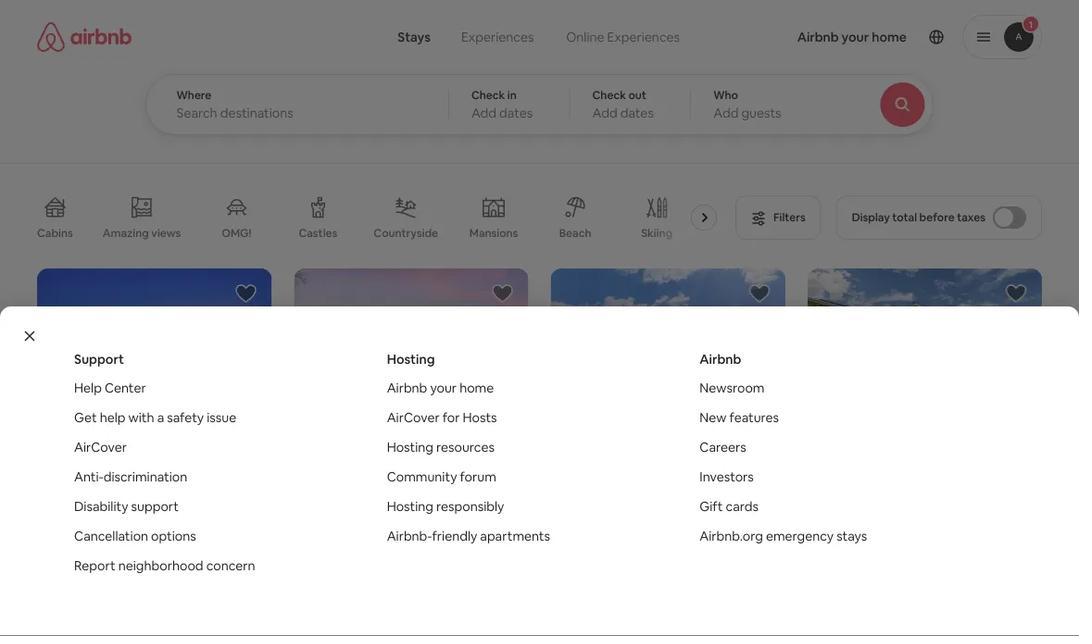 Task type: vqa. For each thing, say whether or not it's contained in the screenshot.
MM/DD/YYYY text box
no



Task type: locate. For each thing, give the bounding box(es) containing it.
gift cards
[[700, 498, 759, 515]]

0 vertical spatial aircover
[[387, 409, 440, 426]]

0 horizontal spatial experiences
[[461, 29, 534, 45]]

help
[[100, 409, 126, 426]]

disability support link
[[74, 498, 179, 515]]

get
[[74, 409, 97, 426]]

1 horizontal spatial aircover
[[387, 409, 440, 426]]

2 – from the left
[[590, 541, 597, 559]]

27
[[551, 522, 566, 540]]

experiences right stays button
[[461, 29, 534, 45]]

Where field
[[177, 105, 419, 121]]

get help with a safety issue
[[74, 409, 236, 426]]

nov inside 27 miles away nov 5 – 10
[[551, 541, 576, 559]]

cancellation
[[74, 528, 148, 545]]

3 miles from the left
[[826, 522, 859, 540]]

8
[[65, 541, 73, 559]]

– inside san diego, california 2 miles away nov 8 – 13 night
[[77, 541, 83, 559]]

0 horizontal spatial away
[[84, 522, 117, 540]]

california up cancellation options
[[109, 502, 172, 520]]

nov inside "25 miles away nov 25 – 30"
[[808, 541, 833, 559]]

taxes
[[957, 210, 986, 225]]

nov left 5
[[551, 541, 576, 559]]

airbnb left your
[[387, 380, 427, 396]]

help
[[74, 380, 102, 396]]

25 miles away nov 25 – 30
[[808, 522, 895, 559]]

investors link
[[700, 469, 754, 485]]

add to wishlist: jamul, california image
[[1005, 283, 1028, 305]]

hosting resources link
[[387, 439, 495, 456]]

miles inside 27 miles away nov 5 – 10
[[569, 522, 602, 540]]

1 experiences from the left
[[461, 29, 534, 45]]

0 horizontal spatial california
[[109, 502, 172, 520]]

aircover left for
[[387, 409, 440, 426]]

2 experiences from the left
[[607, 29, 680, 45]]

– inside 27 miles away nov 5 – 10
[[590, 541, 597, 559]]

1 nov from the left
[[37, 541, 62, 559]]

before
[[920, 210, 955, 225]]

night
[[72, 566, 105, 584]]

25 left 30
[[836, 541, 852, 559]]

gift cards link
[[700, 498, 759, 515]]

experiences right online
[[607, 29, 680, 45]]

2 horizontal spatial nov
[[808, 541, 833, 559]]

away up 10
[[605, 522, 638, 540]]

0 horizontal spatial 25
[[808, 522, 823, 540]]

2 miles from the left
[[569, 522, 602, 540]]

diego,
[[64, 502, 106, 520]]

group containing amazing views
[[37, 182, 725, 254]]

1 – from the left
[[77, 541, 83, 559]]

miles
[[48, 522, 81, 540], [569, 522, 602, 540], [826, 522, 859, 540]]

display
[[852, 210, 890, 225]]

0 horizontal spatial aircover
[[74, 439, 127, 456]]

newsroom link
[[700, 380, 765, 396]]

aircover
[[387, 409, 440, 426], [74, 439, 127, 456]]

neighborhood
[[118, 558, 203, 574]]

options
[[151, 528, 196, 545]]

experiences button
[[446, 19, 550, 56]]

3 away from the left
[[862, 522, 895, 540]]

2 horizontal spatial away
[[862, 522, 895, 540]]

hosting for hosting responsibly
[[387, 498, 434, 515]]

2 nov from the left
[[551, 541, 576, 559]]

1 california from the left
[[109, 502, 172, 520]]

airbnb-friendly apartments
[[387, 528, 550, 545]]

hosting resources
[[387, 439, 495, 456]]

0 horizontal spatial –
[[77, 541, 83, 559]]

airbnb
[[700, 351, 742, 368], [387, 380, 427, 396]]

with
[[128, 409, 154, 426]]

map
[[533, 524, 560, 541]]

hosting responsibly link
[[387, 498, 504, 515]]

california
[[109, 502, 172, 520], [369, 502, 432, 520]]

1 horizontal spatial away
[[605, 522, 638, 540]]

group
[[37, 182, 725, 254], [37, 269, 272, 492], [294, 269, 529, 492], [551, 269, 786, 492], [808, 269, 1042, 492], [37, 623, 272, 637], [294, 623, 529, 637], [551, 623, 786, 637], [808, 623, 1042, 637]]

3 – from the left
[[855, 541, 862, 559]]

25 left stays
[[808, 522, 823, 540]]

nov for 25 miles away nov 25 – 30
[[808, 541, 833, 559]]

miles for 25 miles away nov 25 – 30
[[826, 522, 859, 540]]

countryside
[[374, 226, 438, 240]]

cards
[[726, 498, 759, 515]]

2 horizontal spatial miles
[[826, 522, 859, 540]]

1 horizontal spatial miles
[[569, 522, 602, 540]]

aircover for hosts link
[[387, 409, 497, 426]]

1 horizontal spatial california
[[369, 502, 432, 520]]

0 vertical spatial hosting
[[387, 351, 435, 368]]

2 california from the left
[[369, 502, 432, 520]]

stays
[[398, 29, 431, 45]]

away inside san diego, california 2 miles away nov 8 – 13 night
[[84, 522, 117, 540]]

3 hosting from the top
[[387, 498, 434, 515]]

none search field containing stays
[[146, 0, 984, 135]]

nov left 8
[[37, 541, 62, 559]]

0 vertical spatial airbnb
[[700, 351, 742, 368]]

0 horizontal spatial airbnb
[[387, 380, 427, 396]]

1 vertical spatial hosting
[[387, 439, 434, 456]]

for
[[443, 409, 460, 426]]

2 vertical spatial hosting
[[387, 498, 434, 515]]

new
[[700, 409, 727, 426]]

1 miles from the left
[[48, 522, 81, 540]]

2 horizontal spatial –
[[855, 541, 862, 559]]

amazing views
[[103, 226, 181, 240]]

0 vertical spatial 25
[[808, 522, 823, 540]]

cancellation options link
[[74, 528, 196, 545]]

0 horizontal spatial nov
[[37, 541, 62, 559]]

1 horizontal spatial 25
[[836, 541, 852, 559]]

away up 30
[[862, 522, 895, 540]]

2 away from the left
[[605, 522, 638, 540]]

nov left stays
[[808, 541, 833, 559]]

– left 30
[[855, 541, 862, 559]]

hosting up airbnb your home
[[387, 351, 435, 368]]

away inside "25 miles away nov 25 – 30"
[[862, 522, 895, 540]]

california up airbnb-
[[369, 502, 432, 520]]

1 vertical spatial airbnb
[[387, 380, 427, 396]]

aircover link
[[74, 439, 127, 456]]

1 horizontal spatial airbnb
[[700, 351, 742, 368]]

what can we help you find? tab list
[[383, 19, 550, 56]]

–
[[77, 541, 83, 559], [590, 541, 597, 559], [855, 541, 862, 559]]

away for 25 miles away nov 25 – 30
[[862, 522, 895, 540]]

resources
[[436, 439, 495, 456]]

mansions
[[470, 226, 518, 240]]

1 vertical spatial aircover
[[74, 439, 127, 456]]

miles inside "25 miles away nov 25 – 30"
[[826, 522, 859, 540]]

– right 8
[[77, 541, 83, 559]]

27 miles away nov 5 – 10
[[551, 522, 638, 559]]

1 away from the left
[[84, 522, 117, 540]]

aircover up anti-
[[74, 439, 127, 456]]

experiences inside button
[[461, 29, 534, 45]]

2 hosting from the top
[[387, 439, 434, 456]]

aircover for hosts
[[387, 409, 497, 426]]

– right 5
[[590, 541, 597, 559]]

away up 13
[[84, 522, 117, 540]]

total
[[893, 210, 917, 225]]

nov
[[37, 541, 62, 559], [551, 541, 576, 559], [808, 541, 833, 559]]

1 horizontal spatial –
[[590, 541, 597, 559]]

0 horizontal spatial miles
[[48, 522, 81, 540]]

hosting up airbnb-
[[387, 498, 434, 515]]

display total before taxes
[[852, 210, 986, 225]]

aircover for aircover for hosts
[[387, 409, 440, 426]]

airbnb for airbnb your home
[[387, 380, 427, 396]]

community forum
[[387, 469, 496, 485]]

– for 25 miles away nov 25 – 30
[[855, 541, 862, 559]]

4.99 out of 5 average rating image
[[743, 502, 786, 520]]

miles for 27 miles away nov 5 – 10
[[569, 522, 602, 540]]

airbnb.org
[[700, 528, 763, 545]]

– inside "25 miles away nov 25 – 30"
[[855, 541, 862, 559]]

1 hosting from the top
[[387, 351, 435, 368]]

30
[[865, 541, 881, 559]]

home
[[460, 380, 494, 396]]

None search field
[[146, 0, 984, 135]]

3 nov from the left
[[808, 541, 833, 559]]

hosting up community
[[387, 439, 434, 456]]

experiences
[[461, 29, 534, 45], [607, 29, 680, 45]]

show map button
[[478, 510, 601, 555]]

investors
[[700, 469, 754, 485]]

1 horizontal spatial nov
[[551, 541, 576, 559]]

hosting responsibly
[[387, 498, 504, 515]]

help center
[[74, 380, 146, 396]]

airbnb up newsroom link
[[700, 351, 742, 368]]

1 horizontal spatial experiences
[[607, 29, 680, 45]]

airbnb-friendly apartments link
[[387, 528, 550, 545]]

stays tab panel
[[146, 74, 984, 135]]

away inside 27 miles away nov 5 – 10
[[605, 522, 638, 540]]



Task type: describe. For each thing, give the bounding box(es) containing it.
add to wishlist: san diego, california image
[[235, 283, 257, 305]]

concern
[[206, 558, 255, 574]]

anti-discrimination
[[74, 469, 187, 485]]

omg!
[[222, 226, 252, 240]]

show map
[[497, 524, 560, 541]]

show
[[497, 524, 530, 541]]

issue
[[207, 409, 236, 426]]

airbnb for airbnb
[[700, 351, 742, 368]]

newsroom
[[700, 380, 765, 396]]

5
[[579, 541, 587, 559]]

stays button
[[383, 19, 446, 56]]

miles inside san diego, california 2 miles away nov 8 – 13 night
[[48, 522, 81, 540]]

gift
[[700, 498, 723, 515]]

hosting for hosting
[[387, 351, 435, 368]]

escondido,
[[294, 502, 366, 520]]

amazing
[[103, 226, 149, 240]]

emergency
[[766, 528, 834, 545]]

online
[[566, 29, 605, 45]]

airbnb your home
[[387, 380, 494, 396]]

new features link
[[700, 409, 779, 426]]

4.99
[[758, 502, 786, 520]]

cabins
[[37, 226, 73, 240]]

forum
[[460, 469, 496, 485]]

careers link
[[700, 439, 747, 456]]

support
[[74, 351, 124, 368]]

escondido, california
[[294, 502, 432, 520]]

airbnb-
[[387, 528, 432, 545]]

cancellation options
[[74, 528, 196, 545]]

hosts
[[463, 409, 497, 426]]

friendly
[[432, 528, 477, 545]]

airbnb.org emergency stays link
[[700, 528, 868, 545]]

san diego, california 2 miles away nov 8 – 13 night
[[37, 502, 172, 584]]

safety
[[167, 409, 204, 426]]

online experiences
[[566, 29, 680, 45]]

display total before taxes button
[[836, 196, 1042, 240]]

report neighborhood concern link
[[74, 558, 255, 574]]

new features
[[700, 409, 779, 426]]

1 vertical spatial 25
[[836, 541, 852, 559]]

apartments
[[480, 528, 550, 545]]

where
[[177, 88, 212, 102]]

community forum link
[[387, 469, 496, 485]]

views
[[151, 226, 181, 240]]

add to wishlist: escondido, california image
[[748, 283, 771, 305]]

beach
[[559, 226, 592, 240]]

stays
[[837, 528, 868, 545]]

center
[[105, 380, 146, 396]]

nov inside san diego, california 2 miles away nov 8 – 13 night
[[37, 541, 62, 559]]

skiing
[[641, 226, 673, 240]]

san
[[37, 502, 61, 520]]

disability
[[74, 498, 128, 515]]

get help with a safety issue link
[[74, 409, 236, 426]]

report neighborhood concern
[[74, 558, 255, 574]]

report
[[74, 558, 116, 574]]

features
[[730, 409, 779, 426]]

online experiences link
[[550, 19, 696, 56]]

community
[[387, 469, 457, 485]]

responsibly
[[436, 498, 504, 515]]

– for 27 miles away nov 5 – 10
[[590, 541, 597, 559]]

aircover for 'aircover' 'link'
[[74, 439, 127, 456]]

2
[[37, 522, 45, 540]]

your
[[430, 380, 457, 396]]

help center link
[[74, 380, 146, 396]]

13
[[87, 541, 100, 559]]

discrimination
[[104, 469, 187, 485]]

add to wishlist: escondido, california image
[[492, 283, 514, 305]]

airbnb your home link
[[387, 380, 494, 396]]

careers
[[700, 439, 747, 456]]

nov for 27 miles away nov 5 – 10
[[551, 541, 576, 559]]

hosting for hosting resources
[[387, 439, 434, 456]]

10
[[600, 541, 614, 559]]

away for 27 miles away nov 5 – 10
[[605, 522, 638, 540]]

support & resources modal dialog
[[0, 307, 1080, 637]]

castles
[[299, 226, 338, 240]]

anti-
[[74, 469, 104, 485]]

california inside san diego, california 2 miles away nov 8 – 13 night
[[109, 502, 172, 520]]

profile element
[[725, 0, 1042, 74]]



